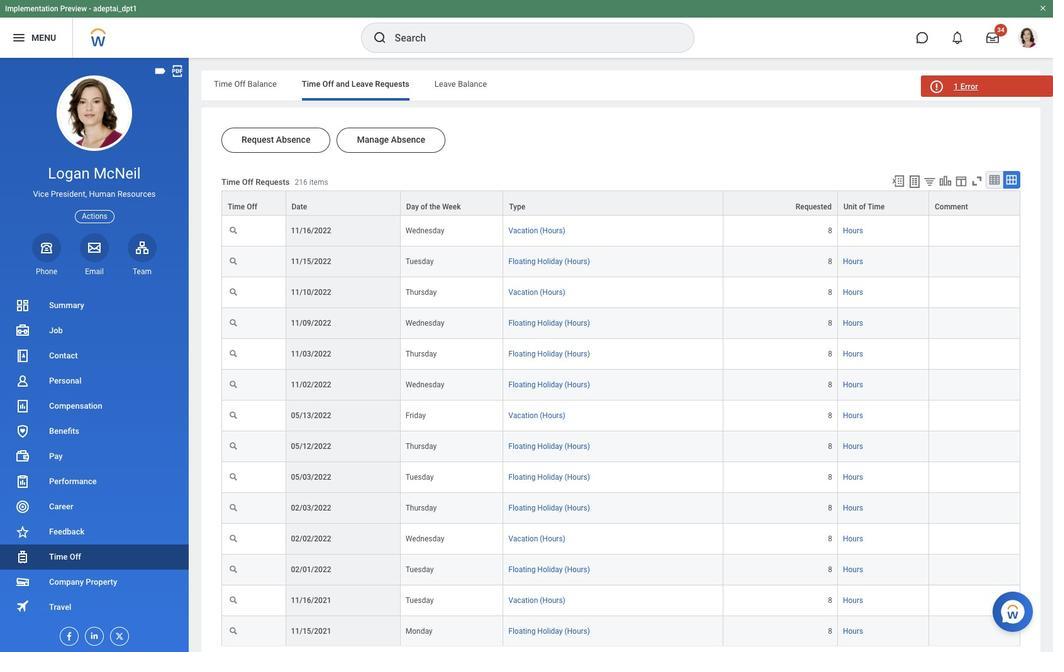 Task type: describe. For each thing, give the bounding box(es) containing it.
hours link for 02/03/2022
[[843, 502, 864, 513]]

day of the week button
[[401, 191, 503, 215]]

travel image
[[15, 600, 30, 615]]

items per page image
[[830, 647, 940, 653]]

hours for 11/16/2022
[[843, 227, 864, 235]]

2 leave from the left
[[435, 79, 456, 89]]

phone
[[36, 267, 57, 276]]

off for balance
[[234, 79, 246, 89]]

phone logan mcneil element
[[32, 267, 61, 277]]

02/02/2022
[[291, 535, 331, 544]]

company
[[49, 578, 84, 587]]

time off link
[[0, 545, 189, 570]]

hours link for 02/01/2022
[[843, 563, 864, 575]]

hours for 11/16/2021
[[843, 597, 864, 606]]

career image
[[15, 500, 30, 515]]

contact link
[[0, 344, 189, 369]]

row containing time off
[[222, 191, 1021, 216]]

02/01/2022
[[291, 566, 331, 575]]

floating holiday (hours) link for 05/12/2022
[[509, 440, 590, 451]]

benefits link
[[0, 419, 189, 444]]

row containing 11/15/2022
[[222, 247, 1021, 278]]

pay
[[49, 452, 63, 461]]

vacation for 11/10/2022
[[509, 288, 538, 297]]

hours for 02/03/2022
[[843, 504, 864, 513]]

requests inside tab list
[[375, 79, 410, 89]]

floating for 05/12/2022
[[509, 443, 536, 451]]

34 button
[[979, 24, 1008, 52]]

02/03/2022
[[291, 504, 331, 513]]

cell for 11/09/2022
[[930, 308, 1021, 339]]

export to excel image
[[892, 174, 906, 188]]

tuesday for 11/16/2021
[[406, 597, 434, 606]]

floating holiday (hours) for 05/03/2022
[[509, 473, 590, 482]]

job image
[[15, 324, 30, 339]]

8 for 11/15/2022
[[828, 257, 833, 266]]

job
[[49, 326, 63, 335]]

off inside popup button
[[247, 203, 257, 212]]

row containing 11/16/2022
[[222, 216, 1021, 247]]

floating for 11/02/2022
[[509, 381, 536, 390]]

hours for 02/02/2022
[[843, 535, 864, 544]]

floating holiday (hours) for 11/02/2022
[[509, 381, 590, 390]]

cell for 11/15/2022
[[930, 247, 1021, 278]]

day of the week
[[406, 203, 461, 212]]

menu button
[[0, 18, 73, 58]]

error
[[961, 82, 979, 91]]

notifications large image
[[952, 31, 964, 44]]

time off inside popup button
[[228, 203, 257, 212]]

date button
[[286, 191, 400, 215]]

manage absence button
[[337, 128, 446, 153]]

8 for 05/13/2022
[[828, 412, 833, 420]]

11/15/2021
[[291, 628, 331, 636]]

travel
[[49, 603, 71, 612]]

property
[[86, 578, 117, 587]]

comment
[[935, 203, 968, 212]]

export to worksheets image
[[908, 174, 923, 189]]

floating holiday (hours) for 02/01/2022
[[509, 566, 590, 575]]

11/15/2022
[[291, 257, 331, 266]]

linkedin image
[[86, 628, 99, 641]]

floating holiday (hours) link for 11/15/2021
[[509, 625, 590, 636]]

profile logan mcneil image
[[1018, 28, 1039, 50]]

type
[[509, 203, 526, 212]]

feedback link
[[0, 520, 189, 545]]

cell for 11/16/2022
[[930, 216, 1021, 247]]

pay link
[[0, 444, 189, 470]]

row containing 11/15/2021
[[222, 617, 1021, 648]]

vacation (hours) link for 05/13/2022
[[509, 409, 566, 420]]

pagination element
[[947, 647, 1021, 653]]

team
[[133, 267, 152, 276]]

11/03/2022
[[291, 350, 331, 359]]

hours for 05/13/2022
[[843, 412, 864, 420]]

holiday for 05/03/2022
[[538, 473, 563, 482]]

8 for 02/03/2022
[[828, 504, 833, 513]]

hours link for 11/02/2022
[[843, 378, 864, 390]]

vacation (hours) for 11/16/2022
[[509, 227, 566, 235]]

cell for 05/13/2022
[[930, 401, 1021, 432]]

summary
[[49, 301, 84, 310]]

1 balance from the left
[[248, 79, 277, 89]]

benefits image
[[15, 424, 30, 439]]

leave balance
[[435, 79, 487, 89]]

team logan mcneil element
[[128, 267, 157, 277]]

tab list containing time off balance
[[201, 70, 1041, 101]]

hours for 11/15/2021
[[843, 628, 864, 636]]

tuesday for 02/01/2022
[[406, 566, 434, 575]]

preview
[[60, 4, 87, 13]]

floating holiday (hours) for 11/15/2022
[[509, 257, 590, 266]]

manage absence
[[357, 135, 426, 145]]

1 error button
[[921, 76, 1054, 97]]

contact
[[49, 351, 78, 361]]

05/03/2022
[[291, 473, 331, 482]]

vacation (hours) for 11/10/2022
[[509, 288, 566, 297]]

compensation
[[49, 402, 102, 411]]

11/16/2022
[[291, 227, 331, 235]]

comment button
[[930, 191, 1020, 215]]

time inside list
[[49, 553, 68, 562]]

benefits
[[49, 427, 79, 436]]

menu
[[31, 32, 56, 43]]

floating for 11/09/2022
[[509, 319, 536, 328]]

pay image
[[15, 449, 30, 464]]

feedback image
[[15, 525, 30, 540]]

11/16/2021
[[291, 597, 331, 606]]

floating for 02/03/2022
[[509, 504, 536, 513]]

hours for 11/15/2022
[[843, 257, 864, 266]]

team link
[[128, 233, 157, 277]]

facebook image
[[60, 628, 74, 642]]

vacation for 05/13/2022
[[509, 412, 538, 420]]

exclamation image
[[932, 82, 941, 92]]

wednesday for 11/16/2022
[[406, 227, 445, 235]]

row containing 05/12/2022
[[222, 432, 1021, 463]]

the
[[430, 203, 441, 212]]

2 balance from the left
[[458, 79, 487, 89]]

personal link
[[0, 369, 189, 394]]

hours for 11/03/2022
[[843, 350, 864, 359]]

hours for 11/02/2022
[[843, 381, 864, 390]]

phone image
[[38, 240, 55, 255]]

absence for manage absence
[[391, 135, 426, 145]]

wednesday for 11/09/2022
[[406, 319, 445, 328]]

216
[[295, 178, 308, 187]]

time inside popup button
[[868, 203, 885, 212]]

table image
[[989, 174, 1001, 186]]

8 for 11/16/2021
[[828, 597, 833, 606]]

cell for 02/02/2022
[[930, 524, 1021, 555]]

hours link for 02/02/2022
[[843, 533, 864, 544]]

monday
[[406, 628, 433, 636]]

expand table image
[[1006, 174, 1018, 186]]

request absence
[[242, 135, 311, 145]]

hours link for 05/12/2022
[[843, 440, 864, 451]]

floating holiday (hours) for 11/15/2021
[[509, 628, 590, 636]]

requested button
[[724, 191, 838, 215]]

hours for 02/01/2022
[[843, 566, 864, 575]]

performance
[[49, 477, 97, 487]]

compensation image
[[15, 399, 30, 414]]

cell for 11/03/2022
[[930, 339, 1021, 370]]

performance link
[[0, 470, 189, 495]]

row containing 11/03/2022
[[222, 339, 1021, 370]]

8 for 05/12/2022
[[828, 443, 833, 451]]

time off and leave requests
[[302, 79, 410, 89]]

1
[[954, 82, 959, 91]]

performance image
[[15, 475, 30, 490]]

8 for 02/01/2022
[[828, 566, 833, 575]]

career link
[[0, 495, 189, 520]]

vacation (hours) link for 11/16/2021
[[509, 594, 566, 606]]

1 error
[[954, 82, 979, 91]]

row containing 02/01/2022
[[222, 555, 1021, 586]]

resources
[[118, 190, 156, 199]]

row containing 02/03/2022
[[222, 494, 1021, 524]]

absence for request absence
[[276, 135, 311, 145]]

Search Workday  search field
[[395, 24, 668, 52]]



Task type: locate. For each thing, give the bounding box(es) containing it.
8 for 05/03/2022
[[828, 473, 833, 482]]

0 horizontal spatial absence
[[276, 135, 311, 145]]

4 floating holiday (hours) link from the top
[[509, 378, 590, 390]]

toolbar
[[886, 171, 1021, 191]]

company property link
[[0, 570, 189, 595]]

6 hours from the top
[[843, 381, 864, 390]]

vacation for 11/16/2022
[[509, 227, 538, 235]]

3 thursday from the top
[[406, 443, 437, 451]]

adeptai_dpt1
[[93, 4, 137, 13]]

day
[[406, 203, 419, 212]]

2 floating holiday (hours) link from the top
[[509, 317, 590, 328]]

absence right request
[[276, 135, 311, 145]]

hours link for 11/15/2022
[[843, 255, 864, 266]]

3 8 from the top
[[828, 288, 833, 297]]

cell for 05/03/2022
[[930, 463, 1021, 494]]

3 vacation from the top
[[509, 412, 538, 420]]

11/10/2022
[[291, 288, 331, 297]]

type button
[[504, 191, 723, 215]]

8 floating from the top
[[509, 566, 536, 575]]

row containing 05/03/2022
[[222, 463, 1021, 494]]

floating for 02/01/2022
[[509, 566, 536, 575]]

8 hours link from the top
[[843, 440, 864, 451]]

off up 'time off' popup button
[[242, 178, 254, 187]]

vacation (hours) link
[[509, 224, 566, 235], [509, 286, 566, 297], [509, 409, 566, 420], [509, 533, 566, 544], [509, 594, 566, 606]]

1 cell from the top
[[930, 216, 1021, 247]]

actions
[[82, 212, 108, 221]]

7 8 from the top
[[828, 412, 833, 420]]

fullscreen image
[[971, 174, 984, 188]]

1 row from the top
[[222, 191, 1021, 216]]

inbox large image
[[987, 31, 1000, 44]]

3 tuesday from the top
[[406, 566, 434, 575]]

5 vacation (hours) from the top
[[509, 597, 566, 606]]

1 horizontal spatial of
[[859, 203, 866, 212]]

2 tuesday from the top
[[406, 473, 434, 482]]

8 holiday from the top
[[538, 566, 563, 575]]

1 8 from the top
[[828, 227, 833, 235]]

wednesday for 11/02/2022
[[406, 381, 445, 390]]

hours link for 11/03/2022
[[843, 347, 864, 359]]

row containing 11/09/2022
[[222, 308, 1021, 339]]

implementation
[[5, 4, 58, 13]]

3 hours from the top
[[843, 288, 864, 297]]

1 horizontal spatial absence
[[391, 135, 426, 145]]

request
[[242, 135, 274, 145]]

human
[[89, 190, 115, 199]]

absence inside button
[[276, 135, 311, 145]]

5 floating from the top
[[509, 443, 536, 451]]

x image
[[111, 628, 125, 642]]

time off balance
[[214, 79, 277, 89]]

time off requests 216 items
[[222, 178, 328, 187]]

travel link
[[0, 595, 189, 621]]

9 holiday from the top
[[538, 628, 563, 636]]

vacation (hours)
[[509, 227, 566, 235], [509, 288, 566, 297], [509, 412, 566, 420], [509, 535, 566, 544], [509, 597, 566, 606]]

hours link for 05/13/2022
[[843, 409, 864, 420]]

5 row from the top
[[222, 308, 1021, 339]]

hours link for 11/10/2022
[[843, 286, 864, 297]]

career
[[49, 502, 73, 512]]

tuesday
[[406, 257, 434, 266], [406, 473, 434, 482], [406, 566, 434, 575], [406, 597, 434, 606]]

2 absence from the left
[[391, 135, 426, 145]]

5 floating holiday (hours) link from the top
[[509, 440, 590, 451]]

0 horizontal spatial leave
[[352, 79, 373, 89]]

0 horizontal spatial balance
[[248, 79, 277, 89]]

9 floating holiday (hours) link from the top
[[509, 625, 590, 636]]

requests down "search" image
[[375, 79, 410, 89]]

job link
[[0, 318, 189, 344]]

5 cell from the top
[[930, 339, 1021, 370]]

2 row from the top
[[222, 216, 1021, 247]]

of inside popup button
[[421, 203, 428, 212]]

vice president, human resources
[[33, 190, 156, 199]]

floating holiday (hours) link for 02/01/2022
[[509, 563, 590, 575]]

off for requests
[[242, 178, 254, 187]]

vacation (hours) link for 11/16/2022
[[509, 224, 566, 235]]

email logan mcneil element
[[80, 267, 109, 277]]

tuesday for 11/15/2022
[[406, 257, 434, 266]]

justify image
[[11, 30, 26, 45]]

4 vacation from the top
[[509, 535, 538, 544]]

9 hours link from the top
[[843, 471, 864, 482]]

1 horizontal spatial leave
[[435, 79, 456, 89]]

floating for 11/03/2022
[[509, 350, 536, 359]]

7 hours link from the top
[[843, 409, 864, 420]]

of right unit on the right top
[[859, 203, 866, 212]]

off inside navigation pane region
[[70, 553, 81, 562]]

2 vacation from the top
[[509, 288, 538, 297]]

14 row from the top
[[222, 586, 1021, 617]]

off up company property in the left bottom of the page
[[70, 553, 81, 562]]

8 floating holiday (hours) from the top
[[509, 566, 590, 575]]

requested
[[796, 203, 832, 212]]

hours link for 11/15/2021
[[843, 625, 864, 636]]

time off down time off requests 216 items
[[228, 203, 257, 212]]

14 8 from the top
[[828, 628, 833, 636]]

cell for 02/01/2022
[[930, 555, 1021, 586]]

floating holiday (hours) link for 11/03/2022
[[509, 347, 590, 359]]

floating holiday (hours) link for 02/03/2022
[[509, 502, 590, 513]]

8 8 from the top
[[828, 443, 833, 451]]

of
[[421, 203, 428, 212], [859, 203, 866, 212]]

14 hours from the top
[[843, 628, 864, 636]]

close environment banner image
[[1040, 4, 1047, 12]]

mail image
[[87, 240, 102, 255]]

3 row from the top
[[222, 247, 1021, 278]]

7 floating holiday (hours) link from the top
[[509, 502, 590, 513]]

compensation link
[[0, 394, 189, 419]]

menu banner
[[0, 0, 1054, 58]]

row
[[222, 191, 1021, 216], [222, 216, 1021, 247], [222, 247, 1021, 278], [222, 278, 1021, 308], [222, 308, 1021, 339], [222, 339, 1021, 370], [222, 370, 1021, 401], [222, 401, 1021, 432], [222, 432, 1021, 463], [222, 463, 1021, 494], [222, 494, 1021, 524], [222, 524, 1021, 555], [222, 555, 1021, 586], [222, 586, 1021, 617], [222, 617, 1021, 648]]

floating for 11/15/2021
[[509, 628, 536, 636]]

floating holiday (hours) link for 05/03/2022
[[509, 471, 590, 482]]

14 hours link from the top
[[843, 625, 864, 636]]

1 vertical spatial requests
[[256, 178, 290, 187]]

(hours)
[[540, 227, 566, 235], [565, 257, 590, 266], [540, 288, 566, 297], [565, 319, 590, 328], [565, 350, 590, 359], [565, 381, 590, 390], [540, 412, 566, 420], [565, 443, 590, 451], [565, 473, 590, 482], [565, 504, 590, 513], [540, 535, 566, 544], [565, 566, 590, 575], [540, 597, 566, 606], [565, 628, 590, 636]]

7 cell from the top
[[930, 401, 1021, 432]]

1 vertical spatial time off
[[49, 553, 81, 562]]

11/09/2022
[[291, 319, 331, 328]]

personal image
[[15, 374, 30, 389]]

11 hours link from the top
[[843, 533, 864, 544]]

tuesday for 05/03/2022
[[406, 473, 434, 482]]

time
[[214, 79, 232, 89], [302, 79, 321, 89], [222, 178, 240, 187], [228, 203, 245, 212], [868, 203, 885, 212], [49, 553, 68, 562]]

holiday for 02/03/2022
[[538, 504, 563, 513]]

2 thursday from the top
[[406, 350, 437, 359]]

vacation (hours) for 02/02/2022
[[509, 535, 566, 544]]

4 floating from the top
[[509, 381, 536, 390]]

absence
[[276, 135, 311, 145], [391, 135, 426, 145]]

12 row from the top
[[222, 524, 1021, 555]]

3 floating holiday (hours) from the top
[[509, 350, 590, 359]]

floating holiday (hours) link for 11/15/2022
[[509, 255, 590, 266]]

11 row from the top
[[222, 494, 1021, 524]]

floating holiday (hours) link
[[509, 255, 590, 266], [509, 317, 590, 328], [509, 347, 590, 359], [509, 378, 590, 390], [509, 440, 590, 451], [509, 471, 590, 482], [509, 502, 590, 513], [509, 563, 590, 575], [509, 625, 590, 636]]

phone button
[[32, 233, 61, 277]]

hours for 11/10/2022
[[843, 288, 864, 297]]

2 floating from the top
[[509, 319, 536, 328]]

8 for 02/02/2022
[[828, 535, 833, 544]]

cell for 02/03/2022
[[930, 494, 1021, 524]]

8 cell from the top
[[930, 432, 1021, 463]]

absence right manage
[[391, 135, 426, 145]]

time inside popup button
[[228, 203, 245, 212]]

holiday for 11/02/2022
[[538, 381, 563, 390]]

vacation
[[509, 227, 538, 235], [509, 288, 538, 297], [509, 412, 538, 420], [509, 535, 538, 544], [509, 597, 538, 606]]

floating holiday (hours) for 05/12/2022
[[509, 443, 590, 451]]

1 tuesday from the top
[[406, 257, 434, 266]]

row containing 11/10/2022
[[222, 278, 1021, 308]]

2 wednesday from the top
[[406, 319, 445, 328]]

13 hours link from the top
[[843, 594, 864, 606]]

5 holiday from the top
[[538, 443, 563, 451]]

row containing 11/16/2021
[[222, 586, 1021, 617]]

thursday for 02/03/2022
[[406, 504, 437, 513]]

email button
[[80, 233, 109, 277]]

off down time off requests 216 items
[[247, 203, 257, 212]]

6 hours link from the top
[[843, 378, 864, 390]]

summary link
[[0, 293, 189, 318]]

1 leave from the left
[[352, 79, 373, 89]]

floating holiday (hours)
[[509, 257, 590, 266], [509, 319, 590, 328], [509, 350, 590, 359], [509, 381, 590, 390], [509, 443, 590, 451], [509, 473, 590, 482], [509, 504, 590, 513], [509, 566, 590, 575], [509, 628, 590, 636]]

thursday for 05/12/2022
[[406, 443, 437, 451]]

hours link for 11/16/2022
[[843, 224, 864, 235]]

of left the
[[421, 203, 428, 212]]

3 floating holiday (hours) link from the top
[[509, 347, 590, 359]]

1 wednesday from the top
[[406, 227, 445, 235]]

3 floating from the top
[[509, 350, 536, 359]]

of inside popup button
[[859, 203, 866, 212]]

7 floating from the top
[[509, 504, 536, 513]]

3 vacation (hours) from the top
[[509, 412, 566, 420]]

2 floating holiday (hours) from the top
[[509, 319, 590, 328]]

row containing 05/13/2022
[[222, 401, 1021, 432]]

hours link for 11/16/2021
[[843, 594, 864, 606]]

holiday for 11/03/2022
[[538, 350, 563, 359]]

list
[[0, 293, 189, 621]]

6 floating holiday (hours) from the top
[[509, 473, 590, 482]]

1 absence from the left
[[276, 135, 311, 145]]

cell for 05/12/2022
[[930, 432, 1021, 463]]

6 8 from the top
[[828, 381, 833, 390]]

cell for 11/10/2022
[[930, 278, 1021, 308]]

2 holiday from the top
[[538, 319, 563, 328]]

4 8 from the top
[[828, 319, 833, 328]]

2 8 from the top
[[828, 257, 833, 266]]

-
[[89, 4, 91, 13]]

date
[[292, 203, 307, 212]]

balance
[[248, 79, 277, 89], [458, 79, 487, 89]]

actions button
[[75, 210, 114, 223]]

05/13/2022
[[291, 412, 331, 420]]

time off inside navigation pane region
[[49, 553, 81, 562]]

floating holiday (hours) for 11/03/2022
[[509, 350, 590, 359]]

contact image
[[15, 349, 30, 364]]

13 8 from the top
[[828, 597, 833, 606]]

vacation (hours) for 11/16/2021
[[509, 597, 566, 606]]

search image
[[372, 30, 387, 45]]

summary image
[[15, 298, 30, 313]]

0 horizontal spatial requests
[[256, 178, 290, 187]]

8 for 11/10/2022
[[828, 288, 833, 297]]

6 holiday from the top
[[538, 473, 563, 482]]

1 horizontal spatial requests
[[375, 79, 410, 89]]

floating
[[509, 257, 536, 266], [509, 319, 536, 328], [509, 350, 536, 359], [509, 381, 536, 390], [509, 443, 536, 451], [509, 473, 536, 482], [509, 504, 536, 513], [509, 566, 536, 575], [509, 628, 536, 636]]

items
[[310, 178, 328, 187]]

9 floating from the top
[[509, 628, 536, 636]]

1 holiday from the top
[[538, 257, 563, 266]]

2 vacation (hours) link from the top
[[509, 286, 566, 297]]

3 holiday from the top
[[538, 350, 563, 359]]

floating for 11/15/2022
[[509, 257, 536, 266]]

cell for 11/16/2021
[[930, 586, 1021, 617]]

hours link
[[843, 224, 864, 235], [843, 255, 864, 266], [843, 286, 864, 297], [843, 317, 864, 328], [843, 347, 864, 359], [843, 378, 864, 390], [843, 409, 864, 420], [843, 440, 864, 451], [843, 471, 864, 482], [843, 502, 864, 513], [843, 533, 864, 544], [843, 563, 864, 575], [843, 594, 864, 606], [843, 625, 864, 636]]

05/12/2022
[[291, 443, 331, 451]]

12 8 from the top
[[828, 566, 833, 575]]

logan
[[48, 165, 90, 183]]

1 floating holiday (hours) from the top
[[509, 257, 590, 266]]

2 hours link from the top
[[843, 255, 864, 266]]

thursday for 11/10/2022
[[406, 288, 437, 297]]

click to view/edit grid preferences image
[[955, 174, 969, 188]]

5 hours from the top
[[843, 350, 864, 359]]

off left and
[[323, 79, 334, 89]]

5 8 from the top
[[828, 350, 833, 359]]

friday
[[406, 412, 426, 420]]

1 horizontal spatial balance
[[458, 79, 487, 89]]

4 vacation (hours) link from the top
[[509, 533, 566, 544]]

6 floating from the top
[[509, 473, 536, 482]]

floating holiday (hours) for 02/03/2022
[[509, 504, 590, 513]]

row containing 02/02/2022
[[222, 524, 1021, 555]]

cell for 11/02/2022
[[930, 370, 1021, 401]]

4 floating holiday (hours) from the top
[[509, 381, 590, 390]]

wednesday
[[406, 227, 445, 235], [406, 319, 445, 328], [406, 381, 445, 390], [406, 535, 445, 544]]

12 hours from the top
[[843, 566, 864, 575]]

6 cell from the top
[[930, 370, 1021, 401]]

unit of time button
[[838, 191, 929, 215]]

hours for 05/12/2022
[[843, 443, 864, 451]]

holiday for 11/15/2021
[[538, 628, 563, 636]]

and
[[336, 79, 350, 89]]

8 row from the top
[[222, 401, 1021, 432]]

unit of time
[[844, 203, 885, 212]]

tab list
[[201, 70, 1041, 101]]

list containing summary
[[0, 293, 189, 621]]

navigation pane region
[[0, 58, 189, 653]]

5 vacation from the top
[[509, 597, 538, 606]]

view worker - expand/collapse chart image
[[939, 174, 953, 188]]

of for time
[[859, 203, 866, 212]]

leave
[[352, 79, 373, 89], [435, 79, 456, 89]]

8 for 11/03/2022
[[828, 350, 833, 359]]

holiday for 05/12/2022
[[538, 443, 563, 451]]

0 horizontal spatial time off
[[49, 553, 81, 562]]

9 floating holiday (hours) from the top
[[509, 628, 590, 636]]

8 for 11/16/2022
[[828, 227, 833, 235]]

1 hours link from the top
[[843, 224, 864, 235]]

11/02/2022
[[291, 381, 331, 390]]

time off
[[228, 203, 257, 212], [49, 553, 81, 562]]

logan mcneil
[[48, 165, 141, 183]]

off up request
[[234, 79, 246, 89]]

10 row from the top
[[222, 463, 1021, 494]]

0 vertical spatial requests
[[375, 79, 410, 89]]

time off up company
[[49, 553, 81, 562]]

floating for 05/03/2022
[[509, 473, 536, 482]]

company property
[[49, 578, 117, 587]]

8 for 11/02/2022
[[828, 381, 833, 390]]

1 vacation from the top
[[509, 227, 538, 235]]

vacation (hours) link for 02/02/2022
[[509, 533, 566, 544]]

2 cell from the top
[[930, 247, 1021, 278]]

week
[[442, 203, 461, 212]]

mcneil
[[94, 165, 141, 183]]

thursday for 11/03/2022
[[406, 350, 437, 359]]

1 floating from the top
[[509, 257, 536, 266]]

holiday for 11/09/2022
[[538, 319, 563, 328]]

requests up 'time off' popup button
[[256, 178, 290, 187]]

hours link for 11/09/2022
[[843, 317, 864, 328]]

vacation for 11/16/2021
[[509, 597, 538, 606]]

hours for 05/03/2022
[[843, 473, 864, 482]]

2 hours from the top
[[843, 257, 864, 266]]

3 cell from the top
[[930, 278, 1021, 308]]

1 thursday from the top
[[406, 288, 437, 297]]

president,
[[51, 190, 87, 199]]

vacation for 02/02/2022
[[509, 535, 538, 544]]

absence inside "button"
[[391, 135, 426, 145]]

requests
[[375, 79, 410, 89], [256, 178, 290, 187]]

company property image
[[15, 575, 30, 590]]

8 for 11/15/2021
[[828, 628, 833, 636]]

cell
[[930, 216, 1021, 247], [930, 247, 1021, 278], [930, 278, 1021, 308], [930, 308, 1021, 339], [930, 339, 1021, 370], [930, 370, 1021, 401], [930, 401, 1021, 432], [930, 432, 1021, 463], [930, 463, 1021, 494], [930, 494, 1021, 524], [930, 524, 1021, 555], [930, 555, 1021, 586], [930, 586, 1021, 617], [930, 617, 1021, 648]]

personal
[[49, 376, 81, 386]]

off
[[234, 79, 246, 89], [323, 79, 334, 89], [242, 178, 254, 187], [247, 203, 257, 212], [70, 553, 81, 562]]

floating holiday (hours) for 11/09/2022
[[509, 319, 590, 328]]

0 horizontal spatial of
[[421, 203, 428, 212]]

feedback
[[49, 527, 84, 537]]

view printable version (pdf) image
[[171, 64, 184, 78]]

vice
[[33, 190, 49, 199]]

34
[[998, 26, 1005, 33]]

0 vertical spatial time off
[[228, 203, 257, 212]]

floating holiday (hours) link for 11/09/2022
[[509, 317, 590, 328]]

10 8 from the top
[[828, 504, 833, 513]]

manage
[[357, 135, 389, 145]]

holiday for 02/01/2022
[[538, 566, 563, 575]]

2 of from the left
[[859, 203, 866, 212]]

1 floating holiday (hours) link from the top
[[509, 255, 590, 266]]

thursday
[[406, 288, 437, 297], [406, 350, 437, 359], [406, 443, 437, 451], [406, 504, 437, 513]]

view team image
[[135, 240, 150, 255]]

time off button
[[222, 191, 285, 215]]

9 hours from the top
[[843, 473, 864, 482]]

unit
[[844, 203, 858, 212]]

tag image
[[154, 64, 167, 78]]

8 for 11/09/2022
[[828, 319, 833, 328]]

4 thursday from the top
[[406, 504, 437, 513]]

row containing 11/02/2022
[[222, 370, 1021, 401]]

time off image
[[15, 550, 30, 565]]

holiday for 11/15/2022
[[538, 257, 563, 266]]

implementation preview -   adeptai_dpt1
[[5, 4, 137, 13]]

13 row from the top
[[222, 555, 1021, 586]]

6 floating holiday (hours) link from the top
[[509, 471, 590, 482]]

request absence button
[[222, 128, 331, 153]]

12 cell from the top
[[930, 555, 1021, 586]]

off for and
[[323, 79, 334, 89]]

vacation (hours) for 05/13/2022
[[509, 412, 566, 420]]

hours link for 05/03/2022
[[843, 471, 864, 482]]

select to filter grid data image
[[923, 175, 937, 188]]

1 horizontal spatial time off
[[228, 203, 257, 212]]



Task type: vqa. For each thing, say whether or not it's contained in the screenshot.


